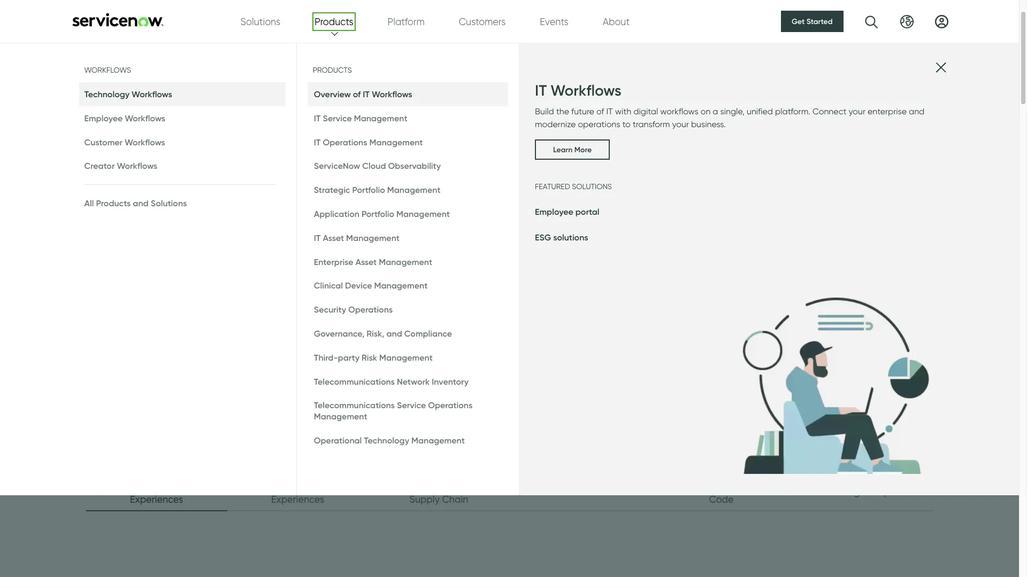 Task type: describe. For each thing, give the bounding box(es) containing it.
it inside build the future of it with digital workflows on a single, unified platform. connect your enterprise and modernize operations to transform your business.
[[606, 107, 613, 117]]

third-party risk management link
[[308, 346, 508, 370]]

1 horizontal spatial solutions
[[240, 16, 281, 27]]

it for it operations management
[[314, 137, 321, 147]]

management for it operations management
[[369, 137, 423, 147]]

employee for employee portal
[[535, 207, 573, 217]]

servicenow cloud observability link
[[308, 154, 508, 178]]

build the future of it with digital workflows on a single, unified platform. connect your enterprise and modernize operations to transform your business.
[[535, 107, 925, 130]]

on
[[701, 107, 711, 117]]

risk,
[[367, 328, 384, 339]]

creator workflows link
[[79, 154, 286, 178]]

strategic portfolio management
[[314, 185, 441, 195]]

it asset management link
[[308, 226, 508, 250]]

service for telecommunications
[[397, 400, 426, 411]]

and inside build the future of it with digital workflows on a single, unified platform. connect your enterprise and modernize operations to transform your business.
[[909, 107, 925, 117]]

esg
[[535, 232, 551, 243]]

get started
[[792, 17, 833, 26]]

operational technology management
[[314, 435, 465, 446]]

about button
[[603, 14, 630, 29]]

compliance
[[404, 328, 452, 339]]

customer
[[84, 137, 123, 147]]

risk
[[362, 352, 377, 363]]

device
[[345, 281, 372, 291]]

management inside "link"
[[379, 352, 433, 363]]

management for enterprise asset management
[[379, 257, 432, 267]]

management for clinical device management
[[374, 281, 428, 291]]

management for it service management
[[354, 113, 407, 123]]

employee workflows link
[[79, 106, 286, 130]]

portal
[[576, 207, 600, 217]]

single,
[[720, 107, 745, 117]]

application portfolio management
[[314, 209, 450, 219]]

asset for it
[[323, 233, 344, 243]]

overview of  it workflows link
[[308, 82, 508, 106]]

enterprise
[[314, 257, 353, 267]]

and for all products and solutions
[[133, 198, 149, 209]]

customers button
[[459, 14, 506, 29]]

operations for it
[[323, 137, 367, 147]]

governance,
[[314, 328, 364, 339]]

security operations link
[[308, 298, 508, 322]]

application
[[314, 209, 359, 219]]

more
[[574, 145, 592, 155]]

get
[[792, 17, 805, 26]]

1 vertical spatial your
[[672, 120, 689, 130]]

customer workflows link
[[79, 130, 286, 154]]

future
[[571, 107, 594, 117]]

cloud
[[362, 161, 386, 171]]

a
[[713, 107, 718, 117]]

modernize
[[535, 120, 576, 130]]

unified
[[747, 107, 773, 117]]

portfolio for strategic
[[352, 185, 385, 195]]

build
[[535, 107, 554, 117]]

with
[[615, 107, 631, 117]]

observability
[[388, 161, 441, 171]]

all products and solutions link
[[79, 192, 286, 216]]

clinical
[[314, 281, 343, 291]]

third-party risk management
[[314, 352, 433, 363]]

it for it workflows
[[535, 81, 547, 100]]

operations for security
[[348, 305, 393, 315]]

solutions button
[[240, 14, 281, 29]]

all
[[84, 198, 94, 209]]

2 vertical spatial products
[[96, 198, 131, 209]]

connect
[[813, 107, 847, 117]]

all products and solutions
[[84, 198, 187, 209]]

events
[[540, 16, 569, 27]]

it asset management
[[314, 233, 400, 243]]

it for it asset management
[[314, 233, 321, 243]]

it up it service management
[[363, 89, 370, 100]]

esg solutions link
[[535, 232, 588, 245]]

of inside overview of  it workflows link
[[353, 89, 361, 100]]

solutions for esg solutions
[[553, 232, 588, 243]]

security
[[314, 305, 346, 315]]

clinical device management
[[314, 281, 428, 291]]

it service management link
[[308, 106, 508, 130]]

learn more
[[553, 145, 592, 155]]

it service management
[[314, 113, 407, 123]]

0 vertical spatial your
[[849, 107, 866, 117]]

overview
[[314, 89, 351, 100]]

customers
[[459, 16, 506, 27]]

operations
[[578, 120, 620, 130]]

solutions inside all products and solutions link
[[151, 198, 187, 209]]

platform button
[[388, 14, 425, 29]]

strategic portfolio management link
[[308, 178, 508, 202]]

telecommunications for telecommunications service operations management
[[314, 400, 395, 411]]

servicenow
[[314, 161, 360, 171]]

learn more link
[[535, 140, 610, 160]]

servicenow image
[[71, 13, 165, 26]]

management for application portfolio management
[[396, 209, 450, 219]]

about
[[603, 16, 630, 27]]

1 vertical spatial products
[[313, 66, 352, 74]]

platform.
[[775, 107, 811, 117]]



Task type: vqa. For each thing, say whether or not it's contained in the screenshot.
right USE
no



Task type: locate. For each thing, give the bounding box(es) containing it.
operations down 'inventory'
[[428, 400, 473, 411]]

management
[[354, 113, 407, 123], [369, 137, 423, 147], [387, 185, 441, 195], [396, 209, 450, 219], [346, 233, 400, 243], [379, 257, 432, 267], [374, 281, 428, 291], [379, 352, 433, 363], [314, 412, 367, 422], [411, 435, 465, 446]]

0 horizontal spatial and
[[133, 198, 149, 209]]

workflows down 'employee workflows'
[[125, 137, 165, 147]]

1 vertical spatial telecommunications
[[314, 400, 395, 411]]

servicenow cloud observability
[[314, 161, 441, 171]]

0 vertical spatial and
[[909, 107, 925, 117]]

creator workflows
[[84, 161, 157, 171]]

of inside build the future of it with digital workflows on a single, unified platform. connect your enterprise and modernize operations to transform your business.
[[596, 107, 604, 117]]

technology workflows
[[84, 89, 172, 100]]

workflows up 'employee workflows'
[[132, 89, 172, 100]]

solutions for featured solutions
[[572, 183, 612, 191]]

0 vertical spatial solutions
[[572, 183, 612, 191]]

1 horizontal spatial of
[[596, 107, 604, 117]]

enterprise
[[868, 107, 907, 117]]

1 vertical spatial and
[[133, 198, 149, 209]]

management down the observability
[[387, 185, 441, 195]]

digital
[[634, 107, 658, 117]]

employee
[[84, 113, 123, 123], [535, 207, 573, 217]]

2 vertical spatial operations
[[428, 400, 473, 411]]

employee workflows
[[84, 113, 165, 123]]

management down it service management link
[[369, 137, 423, 147]]

management down strategic portfolio management link
[[396, 209, 450, 219]]

transform
[[633, 120, 670, 130]]

creator
[[84, 161, 115, 171]]

it up "enterprise"
[[314, 233, 321, 243]]

operations up servicenow
[[323, 137, 367, 147]]

technology inside operational technology management link
[[364, 435, 409, 446]]

third-
[[314, 352, 338, 363]]

telecommunications inside telecommunications service operations management
[[314, 400, 395, 411]]

to
[[623, 120, 631, 130]]

enterprise asset management link
[[308, 250, 508, 274]]

operational technology management link
[[308, 429, 508, 453]]

platform
[[388, 16, 425, 27]]

1 vertical spatial service
[[397, 400, 426, 411]]

of up operations
[[596, 107, 604, 117]]

get started link
[[781, 11, 843, 32]]

workflows up technology workflows
[[84, 66, 131, 74]]

service
[[323, 113, 352, 123], [397, 400, 426, 411]]

0 horizontal spatial solutions
[[151, 198, 187, 209]]

your right connect
[[849, 107, 866, 117]]

security operations
[[314, 305, 393, 315]]

0 horizontal spatial of
[[353, 89, 361, 100]]

and inside governance, risk, and compliance 'link'
[[387, 328, 402, 339]]

asset for enterprise
[[356, 257, 377, 267]]

0 vertical spatial asset
[[323, 233, 344, 243]]

workflows for creator workflows
[[117, 161, 157, 171]]

it workflows
[[535, 81, 622, 100]]

learn
[[553, 145, 573, 155]]

1 horizontal spatial technology
[[364, 435, 409, 446]]

the
[[556, 107, 569, 117]]

2 horizontal spatial and
[[909, 107, 925, 117]]

featured
[[535, 183, 570, 191]]

it down overview
[[314, 113, 321, 123]]

1 vertical spatial technology
[[364, 435, 409, 446]]

management up enterprise asset management
[[346, 233, 400, 243]]

management down it asset management link
[[379, 257, 432, 267]]

telecommunications service operations management link
[[308, 394, 508, 429]]

operations inside it operations management link
[[323, 137, 367, 147]]

0 horizontal spatial your
[[672, 120, 689, 130]]

solutions
[[240, 16, 281, 27], [151, 198, 187, 209]]

operations inside security operations link
[[348, 305, 393, 315]]

telecommunications for telecommunications network inventory
[[314, 376, 395, 387]]

1 horizontal spatial and
[[387, 328, 402, 339]]

1 vertical spatial portfolio
[[362, 209, 394, 219]]

management for strategic portfolio management
[[387, 185, 441, 195]]

it operations management
[[314, 137, 423, 147]]

0 vertical spatial portfolio
[[352, 185, 385, 195]]

management up it operations management
[[354, 113, 407, 123]]

0 horizontal spatial service
[[323, 113, 352, 123]]

management down governance, risk, and compliance 'link'
[[379, 352, 433, 363]]

employee up customer on the top left
[[84, 113, 123, 123]]

asset up clinical device management
[[356, 257, 377, 267]]

it
[[535, 81, 547, 100], [363, 89, 370, 100], [606, 107, 613, 117], [314, 113, 321, 123], [314, 137, 321, 147], [314, 233, 321, 243]]

portfolio down cloud
[[352, 185, 385, 195]]

workflows up future
[[551, 81, 622, 100]]

clinical device management link
[[308, 274, 508, 298]]

service inside telecommunications service operations management
[[397, 400, 426, 411]]

it up the build
[[535, 81, 547, 100]]

it for it service management
[[314, 113, 321, 123]]

operations
[[323, 137, 367, 147], [348, 305, 393, 315], [428, 400, 473, 411]]

technology up 'employee workflows'
[[84, 89, 130, 100]]

service down telecommunications network inventory link
[[397, 400, 426, 411]]

1 horizontal spatial your
[[849, 107, 866, 117]]

technology down telecommunications service operations management at the left of page
[[364, 435, 409, 446]]

technology workflows link
[[79, 82, 286, 106]]

management down enterprise asset management link
[[374, 281, 428, 291]]

governance, risk, and compliance link
[[308, 322, 508, 346]]

application portfolio management link
[[308, 202, 508, 226]]

operational
[[314, 435, 362, 446]]

2 vertical spatial and
[[387, 328, 402, 339]]

workflows for customer workflows
[[125, 137, 165, 147]]

0 horizontal spatial asset
[[323, 233, 344, 243]]

network
[[397, 376, 430, 387]]

telecommunications down party
[[314, 376, 395, 387]]

operations inside telecommunications service operations management
[[428, 400, 473, 411]]

started
[[807, 17, 833, 26]]

party
[[338, 352, 360, 363]]

portfolio down strategic portfolio management
[[362, 209, 394, 219]]

portfolio for application
[[362, 209, 394, 219]]

governance, risk, and compliance
[[314, 328, 452, 339]]

workflows down technology workflows
[[125, 113, 165, 123]]

and inside all products and solutions link
[[133, 198, 149, 209]]

your
[[849, 107, 866, 117], [672, 120, 689, 130]]

management down telecommunications service operations management link
[[411, 435, 465, 446]]

management for operational technology management
[[411, 435, 465, 446]]

1 horizontal spatial service
[[397, 400, 426, 411]]

0 vertical spatial telecommunications
[[314, 376, 395, 387]]

1 vertical spatial of
[[596, 107, 604, 117]]

portfolio
[[352, 185, 385, 195], [362, 209, 394, 219]]

0 vertical spatial service
[[323, 113, 352, 123]]

telecommunications network inventory
[[314, 376, 469, 387]]

0 horizontal spatial employee
[[84, 113, 123, 123]]

inventory
[[432, 376, 469, 387]]

business.
[[691, 120, 726, 130]]

1 vertical spatial employee
[[535, 207, 573, 217]]

workflows for it workflows
[[551, 81, 622, 100]]

service for it
[[323, 113, 352, 123]]

employee portal
[[535, 207, 600, 217]]

telecommunications up operational
[[314, 400, 395, 411]]

telecommunications network inventory link
[[308, 370, 508, 394]]

esg solutions
[[535, 232, 588, 243]]

employee portal link
[[535, 207, 600, 220]]

workflows
[[84, 66, 131, 74], [551, 81, 622, 100], [132, 89, 172, 100], [372, 89, 412, 100], [125, 113, 165, 123], [125, 137, 165, 147], [117, 161, 157, 171]]

0 horizontal spatial technology
[[84, 89, 130, 100]]

and right the enterprise
[[909, 107, 925, 117]]

of
[[353, 89, 361, 100], [596, 107, 604, 117]]

0 vertical spatial employee
[[84, 113, 123, 123]]

customer workflows
[[84, 137, 165, 147]]

of up it service management
[[353, 89, 361, 100]]

strategic
[[314, 185, 350, 195]]

1 telecommunications from the top
[[314, 376, 395, 387]]

it up servicenow
[[314, 137, 321, 147]]

management inside telecommunications service operations management
[[314, 412, 367, 422]]

workflows for technology workflows
[[132, 89, 172, 100]]

technology inside technology workflows link
[[84, 89, 130, 100]]

products button
[[315, 14, 353, 29]]

and for governance, risk, and compliance
[[387, 328, 402, 339]]

events button
[[540, 14, 569, 29]]

telecommunications service operations management
[[314, 400, 473, 422]]

1 horizontal spatial employee
[[535, 207, 573, 217]]

1 vertical spatial operations
[[348, 305, 393, 315]]

telecommunications
[[314, 376, 395, 387], [314, 400, 395, 411]]

products
[[315, 16, 353, 27], [313, 66, 352, 74], [96, 198, 131, 209]]

solutions
[[572, 183, 612, 191], [553, 232, 588, 243]]

0 vertical spatial operations
[[323, 137, 367, 147]]

your down workflows
[[672, 120, 689, 130]]

service down overview
[[323, 113, 352, 123]]

overview of  it workflows
[[314, 89, 412, 100]]

it left with
[[606, 107, 613, 117]]

solutions down employee portal link
[[553, 232, 588, 243]]

0 vertical spatial products
[[315, 16, 353, 27]]

2 telecommunications from the top
[[314, 400, 395, 411]]

management up operational
[[314, 412, 367, 422]]

workflows for employee workflows
[[125, 113, 165, 123]]

enterprise asset management
[[314, 257, 432, 267]]

employee for employee workflows
[[84, 113, 123, 123]]

0 vertical spatial of
[[353, 89, 361, 100]]

operations down clinical device management
[[348, 305, 393, 315]]

asset
[[323, 233, 344, 243], [356, 257, 377, 267]]

featured solutions
[[535, 183, 612, 191]]

and right risk,
[[387, 328, 402, 339]]

it operations management link
[[308, 130, 508, 154]]

1 vertical spatial solutions
[[553, 232, 588, 243]]

1 vertical spatial asset
[[356, 257, 377, 267]]

0 vertical spatial solutions
[[240, 16, 281, 27]]

and down creator workflows
[[133, 198, 149, 209]]

asset up "enterprise"
[[323, 233, 344, 243]]

0 vertical spatial technology
[[84, 89, 130, 100]]

workflows up it service management link
[[372, 89, 412, 100]]

1 horizontal spatial asset
[[356, 257, 377, 267]]

solutions up portal
[[572, 183, 612, 191]]

employee down featured
[[535, 207, 573, 217]]

workflows down customer workflows at the top
[[117, 161, 157, 171]]

management for it asset management
[[346, 233, 400, 243]]

and
[[909, 107, 925, 117], [133, 198, 149, 209], [387, 328, 402, 339]]

1 vertical spatial solutions
[[151, 198, 187, 209]]



